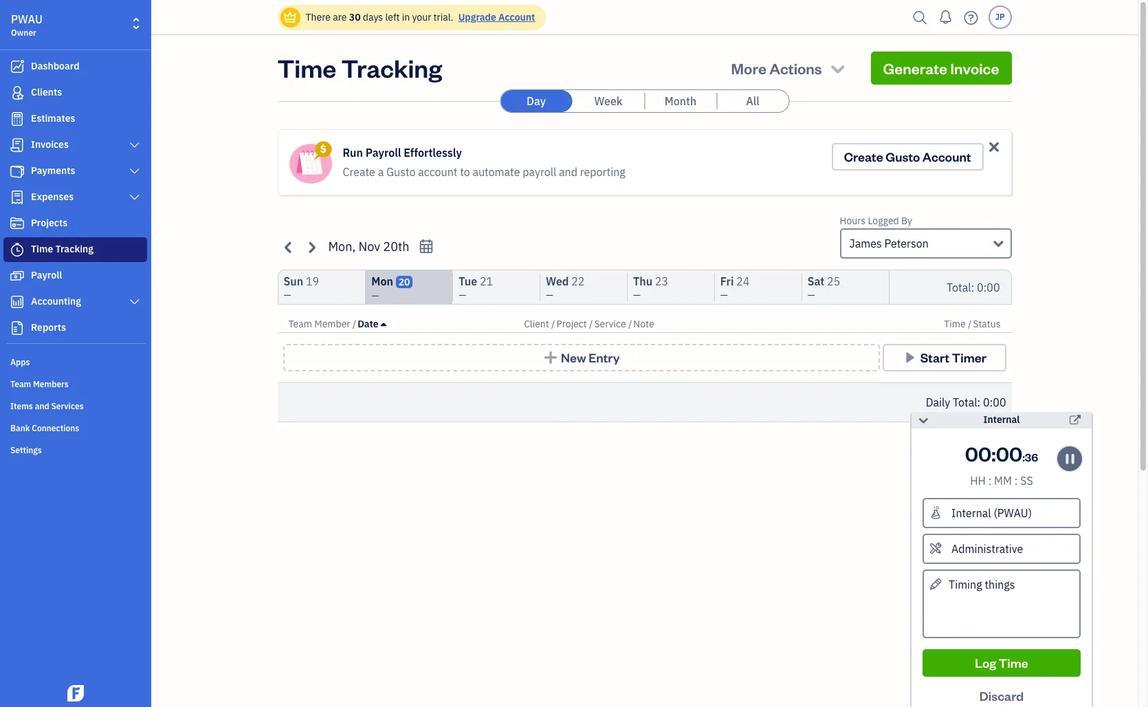Task type: vqa. For each thing, say whether or not it's contained in the screenshot.


Task type: describe. For each thing, give the bounding box(es) containing it.
new entry
[[561, 349, 620, 365]]

nov
[[359, 239, 380, 255]]

clients
[[31, 86, 62, 98]]

gusto inside run payroll effortlessly create a gusto account to automate payroll and reporting
[[387, 165, 416, 179]]

— for sat
[[808, 289, 816, 301]]

play image
[[903, 351, 918, 365]]

mon 20 —
[[372, 274, 410, 302]]

— for thu
[[634, 289, 641, 301]]

: right daily
[[978, 396, 981, 409]]

: up hh : mm : ss at the bottom right
[[992, 440, 997, 466]]

start
[[921, 349, 950, 365]]

new entry button
[[283, 344, 880, 371]]

hh
[[971, 474, 986, 488]]

your
[[412, 11, 432, 23]]

thu 23 —
[[634, 274, 669, 301]]

24
[[737, 274, 750, 288]]

— for sun
[[284, 289, 291, 301]]

entry
[[589, 349, 620, 365]]

1 00 from the left
[[966, 440, 992, 466]]

create gusto account button
[[832, 143, 984, 171]]

chevrondown image
[[829, 58, 848, 78]]

30
[[349, 11, 361, 23]]

3 / from the left
[[590, 318, 593, 330]]

service
[[595, 318, 626, 330]]

Add a client or project text field
[[925, 499, 1080, 527]]

client
[[524, 318, 549, 330]]

total : 0:00
[[947, 280, 1001, 294]]

internal
[[984, 413, 1020, 426]]

choose a date image
[[419, 239, 434, 255]]

team for team members
[[10, 379, 31, 389]]

more
[[732, 58, 767, 78]]

tue 21 —
[[459, 274, 493, 301]]

items and services link
[[3, 396, 147, 416]]

accounting
[[31, 295, 81, 307]]

status
[[974, 318, 1001, 330]]

discard
[[980, 688, 1024, 704]]

notifications image
[[935, 3, 957, 31]]

1 vertical spatial total
[[953, 396, 978, 409]]

1 horizontal spatial tracking
[[341, 52, 442, 84]]

account inside button
[[923, 149, 972, 164]]

time / status
[[945, 318, 1001, 330]]

james
[[850, 237, 882, 250]]

there are 30 days left in your trial. upgrade account
[[306, 11, 535, 23]]

projects link
[[3, 211, 147, 236]]

tue
[[459, 274, 477, 288]]

ss
[[1021, 474, 1034, 488]]

estimates
[[31, 112, 75, 125]]

estimate image
[[9, 112, 25, 126]]

peterson
[[885, 237, 929, 250]]

a
[[378, 165, 384, 179]]

payments link
[[3, 159, 147, 184]]

go to help image
[[961, 7, 983, 28]]

log time
[[976, 655, 1029, 671]]

daily total : 0:00
[[926, 396, 1007, 409]]

trial.
[[434, 11, 454, 23]]

mon, nov 20th
[[328, 239, 410, 255]]

estimates link
[[3, 107, 147, 131]]

4 / from the left
[[629, 318, 632, 330]]

1 / from the left
[[353, 318, 356, 330]]

to
[[460, 165, 470, 179]]

dashboard
[[31, 60, 80, 72]]

bank connections link
[[3, 418, 147, 438]]

next day image
[[304, 239, 320, 255]]

in
[[402, 11, 410, 23]]

items and services
[[10, 401, 84, 411]]

19
[[306, 274, 319, 288]]

chevron large down image for accounting
[[128, 296, 141, 307]]

25
[[828, 274, 841, 288]]

22
[[572, 274, 585, 288]]

fri
[[721, 274, 734, 288]]

create gusto account
[[845, 149, 972, 164]]

reports
[[31, 321, 66, 334]]

invoices
[[31, 138, 69, 151]]

— for wed
[[546, 289, 554, 301]]

: right hh
[[989, 474, 992, 488]]

sat
[[808, 274, 825, 288]]

accounting link
[[3, 290, 147, 314]]

apps link
[[3, 352, 147, 372]]

client / project / service / note
[[524, 318, 655, 330]]

jp button
[[989, 6, 1012, 29]]

team for team member /
[[289, 318, 312, 330]]

hh : mm : ss
[[971, 474, 1034, 488]]

log
[[976, 655, 997, 671]]

: up time / status
[[972, 280, 975, 294]]

chevron large down image for invoices
[[128, 140, 141, 151]]

run
[[343, 146, 363, 160]]

owner
[[11, 28, 36, 38]]

services
[[51, 401, 84, 411]]

daily
[[926, 396, 951, 409]]

automate
[[473, 165, 520, 179]]

more actions button
[[719, 52, 860, 85]]

more actions
[[732, 58, 822, 78]]

20
[[399, 276, 410, 288]]

main element
[[0, 0, 186, 707]]

pwau owner
[[11, 12, 43, 38]]

dashboard image
[[9, 60, 25, 74]]

generate invoice button
[[871, 52, 1012, 85]]

sat 25 —
[[808, 274, 841, 301]]

jp
[[996, 12, 1005, 22]]

status link
[[974, 318, 1001, 330]]

day
[[527, 94, 546, 108]]

payroll inside main element
[[31, 269, 62, 281]]

member
[[315, 318, 351, 330]]

and inside run payroll effortlessly create a gusto account to automate payroll and reporting
[[559, 165, 578, 179]]

expense image
[[9, 191, 25, 204]]

sun
[[284, 274, 303, 288]]

previous day image
[[281, 239, 297, 255]]

money image
[[9, 269, 25, 283]]

report image
[[9, 321, 25, 335]]

mm
[[995, 474, 1013, 488]]



Task type: locate. For each thing, give the bounding box(es) containing it.
/ left date
[[353, 318, 356, 330]]

— inside sat 25 —
[[808, 289, 816, 301]]

wed 22 —
[[546, 274, 585, 301]]

0 horizontal spatial gusto
[[387, 165, 416, 179]]

1 horizontal spatial gusto
[[886, 149, 921, 164]]

chevron large down image for payments
[[128, 166, 141, 177]]

5 / from the left
[[969, 318, 972, 330]]

Add a service text field
[[925, 535, 1080, 563]]

1 horizontal spatial team
[[289, 318, 312, 330]]

0 vertical spatial team
[[289, 318, 312, 330]]

00 left 36
[[997, 440, 1023, 466]]

are
[[333, 11, 347, 23]]

— down sun
[[284, 289, 291, 301]]

0 vertical spatial payroll
[[366, 146, 401, 160]]

chevron large down image for expenses
[[128, 192, 141, 203]]

: up "ss"
[[1023, 450, 1026, 464]]

1 vertical spatial account
[[923, 149, 972, 164]]

fri 24 —
[[721, 274, 750, 301]]

/ left service
[[590, 318, 593, 330]]

0 vertical spatial account
[[499, 11, 535, 23]]

/ left note
[[629, 318, 632, 330]]

hours
[[840, 215, 866, 227]]

chart image
[[9, 295, 25, 309]]

time
[[278, 52, 337, 84], [31, 243, 53, 255], [945, 318, 966, 330], [999, 655, 1029, 671]]

—
[[284, 289, 291, 301], [459, 289, 467, 301], [546, 289, 554, 301], [634, 289, 641, 301], [721, 289, 728, 301], [808, 289, 816, 301], [372, 290, 379, 302]]

— down 'wed'
[[546, 289, 554, 301]]

0 vertical spatial chevron large down image
[[128, 140, 141, 151]]

bank connections
[[10, 423, 79, 433]]

chevron large down image
[[128, 140, 141, 151], [128, 192, 141, 203]]

time down there
[[278, 52, 337, 84]]

0 horizontal spatial team
[[10, 379, 31, 389]]

0 vertical spatial 0:00
[[978, 280, 1001, 294]]

— down mon
[[372, 290, 379, 302]]

1 vertical spatial chevron large down image
[[128, 296, 141, 307]]

00
[[966, 440, 992, 466], [997, 440, 1023, 466]]

projects
[[31, 217, 68, 229]]

upgrade account link
[[456, 11, 535, 23]]

0 horizontal spatial time tracking
[[31, 243, 94, 255]]

0 vertical spatial tracking
[[341, 52, 442, 84]]

chevron large down image up the projects link
[[128, 192, 141, 203]]

— down tue
[[459, 289, 467, 301]]

1 horizontal spatial create
[[845, 149, 884, 164]]

chevron large down image
[[128, 166, 141, 177], [128, 296, 141, 307]]

0:00 up the internal
[[984, 396, 1007, 409]]

: inside 00 : 00 : 36
[[1023, 450, 1026, 464]]

tracking down left
[[341, 52, 442, 84]]

create inside run payroll effortlessly create a gusto account to automate payroll and reporting
[[343, 165, 376, 179]]

time tracking inside main element
[[31, 243, 94, 255]]

0 vertical spatial gusto
[[886, 149, 921, 164]]

run payroll effortlessly create a gusto account to automate payroll and reporting
[[343, 146, 626, 179]]

time right timer 'icon'
[[31, 243, 53, 255]]

invoice
[[951, 58, 1000, 78]]

mon
[[372, 274, 393, 288]]

left
[[386, 11, 400, 23]]

project
[[557, 318, 587, 330]]

time link
[[945, 318, 969, 330]]

0 horizontal spatial and
[[35, 401, 49, 411]]

1 chevron large down image from the top
[[128, 140, 141, 151]]

1 vertical spatial chevron large down image
[[128, 192, 141, 203]]

tracking
[[341, 52, 442, 84], [55, 243, 94, 255]]

0 vertical spatial chevron large down image
[[128, 166, 141, 177]]

items
[[10, 401, 33, 411]]

mon,
[[328, 239, 356, 255]]

time left status link
[[945, 318, 966, 330]]

— for tue
[[459, 289, 467, 301]]

1 vertical spatial payroll
[[31, 269, 62, 281]]

gusto up by
[[886, 149, 921, 164]]

settings
[[10, 445, 42, 455]]

payroll inside run payroll effortlessly create a gusto account to automate payroll and reporting
[[366, 146, 401, 160]]

0 vertical spatial time tracking
[[278, 52, 442, 84]]

days
[[363, 11, 383, 23]]

chevron large down image inside 'invoices' link
[[128, 140, 141, 151]]

time inside main element
[[31, 243, 53, 255]]

month link
[[645, 90, 717, 112]]

1 vertical spatial create
[[343, 165, 376, 179]]

and
[[559, 165, 578, 179], [35, 401, 49, 411]]

payroll link
[[3, 263, 147, 288]]

new
[[561, 349, 586, 365]]

team members
[[10, 379, 69, 389]]

— for mon
[[372, 290, 379, 302]]

team inside team members link
[[10, 379, 31, 389]]

actions
[[770, 58, 822, 78]]

start timer button
[[883, 344, 1007, 371]]

2 / from the left
[[552, 318, 555, 330]]

create down run
[[343, 165, 376, 179]]

all link
[[717, 90, 789, 112]]

chevron large down image inside payments link
[[128, 166, 141, 177]]

/
[[353, 318, 356, 330], [552, 318, 555, 330], [590, 318, 593, 330], [629, 318, 632, 330], [969, 318, 972, 330]]

payroll up accounting
[[31, 269, 62, 281]]

1 vertical spatial gusto
[[387, 165, 416, 179]]

0:00 up status link
[[978, 280, 1001, 294]]

date
[[358, 318, 379, 330]]

23
[[655, 274, 669, 288]]

— inside the mon 20 —
[[372, 290, 379, 302]]

What are you working on? text field
[[923, 570, 1081, 638]]

close image
[[987, 139, 1003, 155]]

james peterson button
[[840, 228, 1012, 259]]

time inside button
[[999, 655, 1029, 671]]

1 chevron large down image from the top
[[128, 166, 141, 177]]

and right items
[[35, 401, 49, 411]]

chevron large down image up expenses link
[[128, 166, 141, 177]]

payroll up a
[[366, 146, 401, 160]]

all
[[747, 94, 760, 108]]

team member /
[[289, 318, 356, 330]]

:
[[972, 280, 975, 294], [978, 396, 981, 409], [992, 440, 997, 466], [1023, 450, 1026, 464], [989, 474, 992, 488], [1015, 474, 1018, 488]]

time tracking link
[[3, 237, 147, 262]]

payment image
[[9, 164, 25, 178]]

search image
[[910, 7, 932, 28]]

connections
[[32, 423, 79, 433]]

— inside thu 23 —
[[634, 289, 641, 301]]

tracking down the projects link
[[55, 243, 94, 255]]

— for fri
[[721, 289, 728, 301]]

— inside tue 21 —
[[459, 289, 467, 301]]

there
[[306, 11, 331, 23]]

00 up hh
[[966, 440, 992, 466]]

create
[[845, 149, 884, 164], [343, 165, 376, 179]]

1 horizontal spatial time tracking
[[278, 52, 442, 84]]

— down sat
[[808, 289, 816, 301]]

create up hours
[[845, 149, 884, 164]]

1 horizontal spatial payroll
[[366, 146, 401, 160]]

generate invoice
[[884, 58, 1000, 78]]

— inside sun 19 —
[[284, 289, 291, 301]]

2 00 from the left
[[997, 440, 1023, 466]]

chevron large down image down estimates link
[[128, 140, 141, 151]]

clients link
[[3, 80, 147, 105]]

james peterson
[[850, 237, 929, 250]]

2 chevron large down image from the top
[[128, 192, 141, 203]]

00 : 00 : 36
[[966, 440, 1039, 466]]

discard button
[[923, 682, 1081, 707]]

and right payroll
[[559, 165, 578, 179]]

chevron large down image down the payroll link
[[128, 296, 141, 307]]

month
[[665, 94, 697, 108]]

payroll
[[523, 165, 557, 179]]

client image
[[9, 86, 25, 100]]

thu
[[634, 274, 653, 288]]

0 horizontal spatial create
[[343, 165, 376, 179]]

reports link
[[3, 316, 147, 341]]

collapse timer details image
[[918, 412, 930, 429]]

crown image
[[283, 10, 298, 24]]

gusto inside create gusto account button
[[886, 149, 921, 164]]

0 horizontal spatial 00
[[966, 440, 992, 466]]

— down thu
[[634, 289, 641, 301]]

logged
[[868, 215, 900, 227]]

2 chevron large down image from the top
[[128, 296, 141, 307]]

— down fri
[[721, 289, 728, 301]]

day link
[[501, 90, 572, 112]]

upgrade
[[459, 11, 497, 23]]

account right upgrade
[[499, 11, 535, 23]]

time tracking down 30
[[278, 52, 442, 84]]

effortlessly
[[404, 146, 462, 160]]

project image
[[9, 217, 25, 230]]

plus image
[[543, 351, 559, 365]]

0 horizontal spatial account
[[499, 11, 535, 23]]

1 vertical spatial and
[[35, 401, 49, 411]]

open in new window image
[[1070, 412, 1081, 429]]

0 horizontal spatial payroll
[[31, 269, 62, 281]]

time right log
[[999, 655, 1029, 671]]

note link
[[634, 318, 655, 330]]

account left close image
[[923, 149, 972, 164]]

time tracking down the projects link
[[31, 243, 94, 255]]

tracking inside time tracking link
[[55, 243, 94, 255]]

account
[[418, 165, 458, 179]]

timer
[[953, 349, 987, 365]]

1 horizontal spatial and
[[559, 165, 578, 179]]

0 horizontal spatial tracking
[[55, 243, 94, 255]]

timer image
[[9, 243, 25, 257]]

total right daily
[[953, 396, 978, 409]]

/ left status at the top right
[[969, 318, 972, 330]]

1 vertical spatial 0:00
[[984, 396, 1007, 409]]

0 vertical spatial and
[[559, 165, 578, 179]]

: left "ss"
[[1015, 474, 1018, 488]]

freshbooks image
[[65, 685, 87, 702]]

settings link
[[3, 440, 147, 460]]

1 horizontal spatial account
[[923, 149, 972, 164]]

generate
[[884, 58, 948, 78]]

pause timer image
[[1061, 451, 1080, 467]]

invoice image
[[9, 138, 25, 152]]

expenses link
[[3, 185, 147, 210]]

chevron large down image inside accounting link
[[128, 296, 141, 307]]

apps
[[10, 357, 30, 367]]

hours logged by
[[840, 215, 913, 227]]

1 vertical spatial team
[[10, 379, 31, 389]]

team down apps
[[10, 379, 31, 389]]

log time button
[[923, 649, 1081, 677]]

note
[[634, 318, 655, 330]]

create inside button
[[845, 149, 884, 164]]

account
[[499, 11, 535, 23], [923, 149, 972, 164]]

— inside fri 24 —
[[721, 289, 728, 301]]

wed
[[546, 274, 569, 288]]

1 vertical spatial time tracking
[[31, 243, 94, 255]]

gusto right a
[[387, 165, 416, 179]]

date link
[[358, 318, 387, 330]]

gusto
[[886, 149, 921, 164], [387, 165, 416, 179]]

1 horizontal spatial 00
[[997, 440, 1023, 466]]

team left 'member'
[[289, 318, 312, 330]]

reporting
[[580, 165, 626, 179]]

total up time link
[[947, 280, 972, 294]]

dashboard link
[[3, 54, 147, 79]]

— inside the wed 22 —
[[546, 289, 554, 301]]

project link
[[557, 318, 590, 330]]

/ right client
[[552, 318, 555, 330]]

and inside 'link'
[[35, 401, 49, 411]]

0 vertical spatial total
[[947, 280, 972, 294]]

by
[[902, 215, 913, 227]]

caretup image
[[381, 319, 387, 330]]

total
[[947, 280, 972, 294], [953, 396, 978, 409]]

1 vertical spatial tracking
[[55, 243, 94, 255]]

0 vertical spatial create
[[845, 149, 884, 164]]

20th
[[383, 239, 410, 255]]



